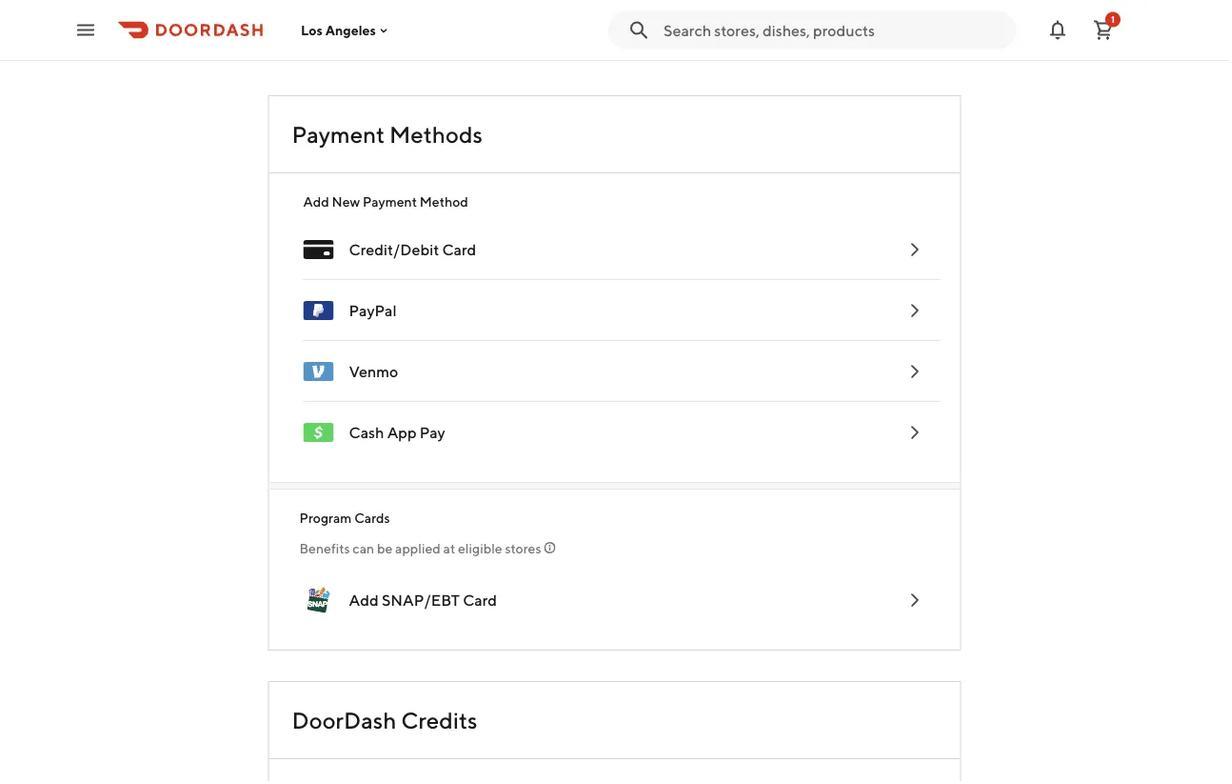 Task type: describe. For each thing, give the bounding box(es) containing it.
open menu image
[[74, 19, 97, 41]]

at
[[444, 541, 456, 556]]

payment methods
[[292, 121, 483, 148]]

show menu image
[[303, 234, 334, 265]]

add for add snap/ebt card
[[349, 591, 379, 609]]

add new payment method image for cash app pay
[[904, 421, 927, 444]]

doordash
[[292, 706, 397, 734]]

new
[[332, 194, 360, 210]]

add snap/ebt card
[[349, 591, 497, 609]]

add new payment method
[[303, 194, 469, 210]]

add snap/ebt card image
[[303, 585, 334, 615]]

benefits can be applied at eligible stores button
[[300, 539, 930, 558]]

1 items, open order cart image
[[1093, 19, 1116, 41]]

applied
[[395, 541, 441, 556]]

doordash credits
[[292, 706, 478, 734]]

program
[[300, 510, 352, 526]]

payment inside menu
[[363, 194, 417, 210]]

angeles
[[326, 22, 376, 38]]

credit/debit card
[[349, 241, 477, 259]]

add new payment method image for paypal
[[904, 299, 927, 322]]

credit/debit
[[349, 241, 439, 259]]

venmo
[[349, 363, 399, 381]]

add new payment method image for snap/ebt
[[904, 589, 927, 612]]

notification bell image
[[1047, 19, 1070, 41]]

program cards
[[300, 510, 390, 526]]



Task type: vqa. For each thing, say whether or not it's contained in the screenshot.
$49.99
no



Task type: locate. For each thing, give the bounding box(es) containing it.
add new payment method image
[[904, 238, 927, 261], [904, 360, 927, 383], [904, 589, 927, 612]]

payment
[[292, 121, 385, 148], [363, 194, 417, 210]]

app
[[387, 423, 417, 442]]

methods
[[390, 121, 483, 148]]

menu
[[288, 192, 942, 463]]

eligible
[[458, 541, 503, 556]]

add
[[303, 194, 329, 210], [349, 591, 379, 609]]

card down method
[[442, 241, 477, 259]]

los
[[301, 22, 323, 38]]

3 add new payment method image from the top
[[904, 589, 927, 612]]

card down eligible
[[463, 591, 497, 609]]

pay
[[420, 423, 446, 442]]

Store search: begin typing to search for stores available on DoorDash text field
[[664, 20, 1005, 40]]

0 vertical spatial add
[[303, 194, 329, 210]]

benefits
[[300, 541, 350, 556]]

add new payment method image
[[904, 299, 927, 322], [904, 421, 927, 444]]

2 add new payment method image from the top
[[904, 360, 927, 383]]

1 vertical spatial add new payment method image
[[904, 421, 927, 444]]

1 add new payment method image from the top
[[904, 299, 927, 322]]

card
[[442, 241, 477, 259], [463, 591, 497, 609]]

1 vertical spatial add new payment method image
[[904, 360, 927, 383]]

2 vertical spatial add new payment method image
[[904, 589, 927, 612]]

add right add snap/ebt card icon
[[349, 591, 379, 609]]

1 horizontal spatial add
[[349, 591, 379, 609]]

1
[[1112, 14, 1116, 25]]

can
[[353, 541, 375, 556]]

cash
[[349, 423, 384, 442]]

payment up new
[[292, 121, 385, 148]]

add new payment method image for card
[[904, 238, 927, 261]]

2 add new payment method image from the top
[[904, 421, 927, 444]]

0 horizontal spatial add
[[303, 194, 329, 210]]

0 vertical spatial add new payment method image
[[904, 299, 927, 322]]

payment right new
[[363, 194, 417, 210]]

add left new
[[303, 194, 329, 210]]

los angeles
[[301, 22, 376, 38]]

menu containing credit/debit card
[[288, 192, 942, 463]]

cash app pay
[[349, 423, 446, 442]]

add for add new payment method
[[303, 194, 329, 210]]

1 add new payment method image from the top
[[904, 238, 927, 261]]

los angeles button
[[301, 22, 391, 38]]

1 button
[[1085, 11, 1123, 49]]

cards
[[355, 510, 390, 526]]

be
[[377, 541, 393, 556]]

0 vertical spatial payment
[[292, 121, 385, 148]]

snap/ebt
[[382, 591, 460, 609]]

paypal
[[349, 302, 397, 320]]

credits
[[401, 706, 478, 734]]

1 vertical spatial add
[[349, 591, 379, 609]]

0 vertical spatial add new payment method image
[[904, 238, 927, 261]]

stores
[[505, 541, 542, 556]]

1 vertical spatial payment
[[363, 194, 417, 210]]

method
[[420, 194, 469, 210]]

0 vertical spatial card
[[442, 241, 477, 259]]

benefits can be applied at eligible stores
[[300, 541, 542, 556]]

1 vertical spatial card
[[463, 591, 497, 609]]



